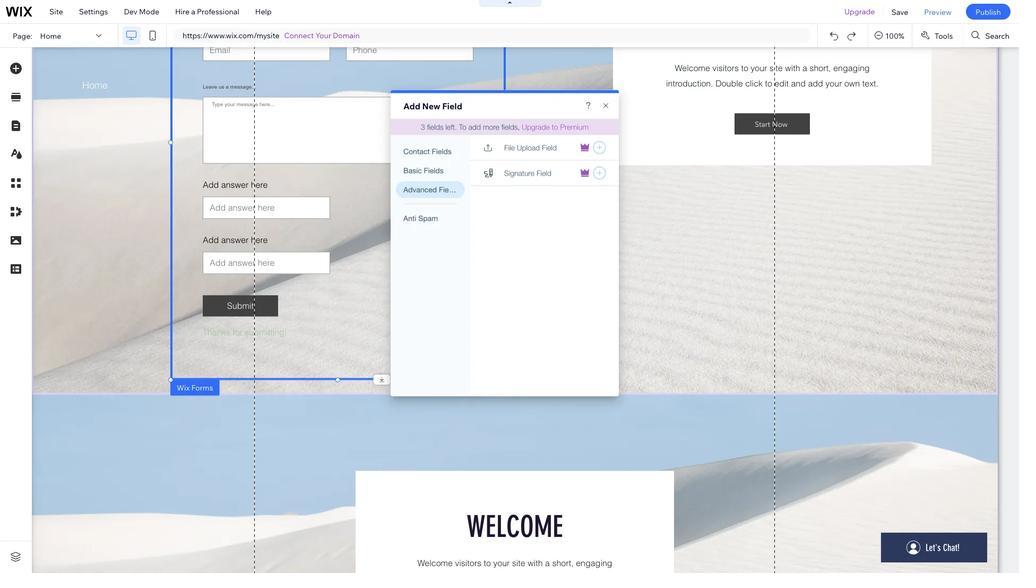 Task type: vqa. For each thing, say whether or not it's contained in the screenshot.
Forms
yes



Task type: describe. For each thing, give the bounding box(es) containing it.
wix forms
[[177, 383, 213, 392]]

publish
[[976, 7, 1001, 16]]

help
[[255, 7, 272, 16]]

connect
[[284, 31, 314, 40]]

home
[[40, 31, 61, 40]]

wix
[[177, 383, 190, 392]]

settings
[[79, 7, 108, 16]]

hire
[[175, 7, 190, 16]]

save
[[891, 7, 908, 16]]

tools
[[935, 31, 953, 40]]

tools button
[[912, 24, 962, 47]]

preview
[[924, 7, 952, 16]]

new
[[422, 101, 440, 111]]

publish button
[[966, 4, 1011, 20]]

field
[[442, 101, 462, 111]]

domain
[[333, 31, 360, 40]]

hire a professional
[[175, 7, 239, 16]]

https://www.wix.com/mysite
[[183, 31, 279, 40]]



Task type: locate. For each thing, give the bounding box(es) containing it.
professional
[[197, 7, 239, 16]]

your
[[316, 31, 331, 40]]

mode
[[139, 7, 159, 16]]

https://www.wix.com/mysite connect your domain
[[183, 31, 360, 40]]

preview button
[[916, 0, 960, 23]]

search button
[[963, 24, 1019, 47]]

dev
[[124, 7, 137, 16]]

save button
[[883, 0, 916, 23]]

a
[[191, 7, 195, 16]]

100%
[[885, 31, 904, 40]]

upgrade
[[844, 7, 875, 16]]

100% button
[[868, 24, 912, 47]]

add
[[403, 101, 420, 111]]

dev mode
[[124, 7, 159, 16]]

search
[[985, 31, 1010, 40]]

forms
[[191, 383, 213, 392]]

site
[[49, 7, 63, 16]]

add new field
[[403, 101, 462, 111]]



